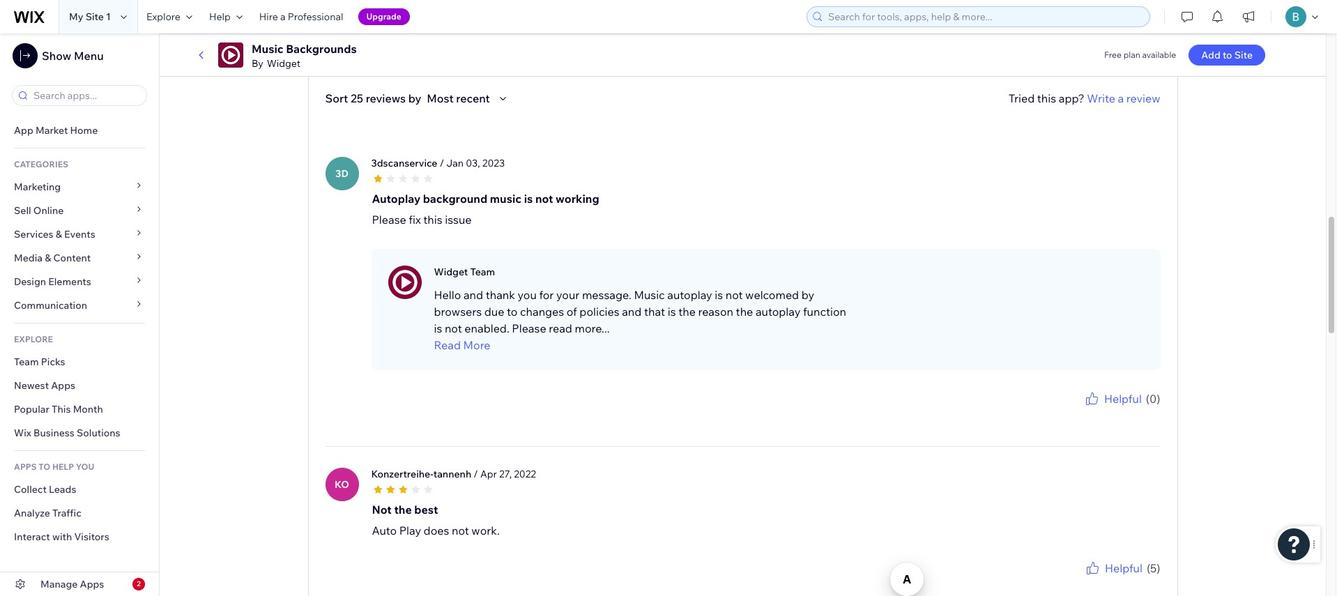 Task type: locate. For each thing, give the bounding box(es) containing it.
the inside not the best auto play does not work.
[[394, 502, 412, 516]]

sell online
[[14, 204, 64, 217]]

/
[[440, 157, 444, 169], [474, 467, 478, 480]]

25
[[379, 21, 391, 35], [351, 91, 363, 105]]

issue
[[445, 212, 472, 226]]

background
[[423, 191, 487, 205]]

25 right sort
[[351, 91, 363, 105]]

1 thank from the top
[[1050, 407, 1074, 417]]

help
[[52, 461, 74, 472]]

1 vertical spatial music
[[634, 288, 665, 302]]

most
[[427, 91, 454, 105]]

1 horizontal spatial by
[[801, 288, 814, 302]]

(based on 25 reviews)
[[325, 21, 437, 35]]

1 vertical spatial to
[[507, 304, 517, 318]]

business
[[33, 427, 74, 439]]

you
[[76, 461, 94, 472]]

0 vertical spatial thank
[[1050, 407, 1074, 417]]

music inside hello and thank you for your message. music autoplay is not welcomed by browsers due to changes of policies and that is the reason the autoplay function is not enabled. please read more... read more
[[634, 288, 665, 302]]

1 vertical spatial for
[[1092, 407, 1103, 417]]

feedback down '(0)'
[[1124, 407, 1160, 417]]

music up that
[[634, 288, 665, 302]]

& right media
[[45, 252, 51, 264]]

interact
[[14, 530, 50, 543]]

0 horizontal spatial /
[[440, 157, 444, 169]]

is up read
[[434, 321, 442, 335]]

feedback down (5)
[[1124, 576, 1160, 587]]

play
[[399, 523, 421, 537]]

2 horizontal spatial the
[[736, 304, 753, 318]]

0 vertical spatial and
[[463, 288, 483, 302]]

collect
[[14, 483, 47, 496]]

2 feedback from the top
[[1124, 576, 1160, 587]]

/ left apr
[[474, 467, 478, 480]]

1 vertical spatial by
[[801, 288, 814, 302]]

1 vertical spatial thank
[[1050, 576, 1074, 587]]

0 horizontal spatial a
[[280, 10, 286, 23]]

services
[[14, 228, 53, 241]]

site
[[85, 10, 104, 23], [1234, 49, 1253, 61]]

1 vertical spatial helpful button
[[1084, 560, 1142, 576]]

1 vertical spatial 25
[[351, 91, 363, 105]]

0 vertical spatial your
[[556, 288, 580, 302]]

0 vertical spatial feedback
[[1124, 407, 1160, 417]]

0 vertical spatial helpful
[[1104, 392, 1142, 405]]

apps up this
[[51, 379, 75, 392]]

the right reason
[[736, 304, 753, 318]]

for
[[539, 288, 554, 302], [1092, 407, 1103, 417], [1092, 576, 1103, 587]]

analyze traffic
[[14, 507, 81, 519]]

please down autoplay
[[372, 212, 406, 226]]

music up "by"
[[252, 42, 283, 56]]

1 horizontal spatial 25
[[379, 21, 391, 35]]

not right does
[[452, 523, 469, 537]]

0 vertical spatial team
[[470, 265, 495, 278]]

0 vertical spatial you
[[518, 288, 537, 302]]

0 horizontal spatial please
[[372, 212, 406, 226]]

and up the browsers
[[463, 288, 483, 302]]

this
[[1037, 91, 1056, 105], [423, 212, 442, 226]]

autoplay background music is not working please fix this issue
[[372, 191, 599, 226]]

a
[[280, 10, 286, 23], [1118, 91, 1124, 105]]

marketing
[[14, 181, 61, 193]]

0 horizontal spatial by
[[408, 91, 421, 105]]

1 vertical spatial widget
[[434, 265, 468, 278]]

upgrade button
[[358, 8, 410, 25]]

0 horizontal spatial apps
[[51, 379, 75, 392]]

by left most
[[408, 91, 421, 105]]

apps right manage
[[80, 578, 104, 590]]

is inside autoplay background music is not working please fix this issue
[[524, 191, 533, 205]]

feedback for (0)
[[1124, 407, 1160, 417]]

0 horizontal spatial &
[[45, 252, 51, 264]]

free plan available
[[1104, 49, 1176, 60]]

1 horizontal spatial apps
[[80, 578, 104, 590]]

0 vertical spatial site
[[85, 10, 104, 23]]

2 thank from the top
[[1050, 576, 1074, 587]]

site right add
[[1234, 49, 1253, 61]]

0 horizontal spatial the
[[394, 502, 412, 516]]

1 vertical spatial a
[[1118, 91, 1124, 105]]

for for autoplay background music is not working please fix this issue
[[1092, 407, 1103, 417]]

thank for (0)
[[1050, 407, 1074, 417]]

this inside autoplay background music is not working please fix this issue
[[423, 212, 442, 226]]

newest apps link
[[0, 374, 159, 397]]

& left events
[[56, 228, 62, 241]]

a right hire
[[280, 10, 286, 23]]

(0)
[[1146, 392, 1160, 405]]

1 vertical spatial feedback
[[1124, 576, 1160, 587]]

is right that
[[668, 304, 676, 318]]

to right add
[[1223, 49, 1232, 61]]

working
[[556, 191, 599, 205]]

you for not the best auto play does not work.
[[1076, 576, 1090, 587]]

show menu button
[[13, 43, 104, 68]]

0 vertical spatial please
[[372, 212, 406, 226]]

1 vertical spatial this
[[423, 212, 442, 226]]

1 horizontal spatial &
[[56, 228, 62, 241]]

not down the browsers
[[445, 321, 462, 335]]

autoplay up reason
[[667, 288, 712, 302]]

0 vertical spatial music
[[252, 42, 283, 56]]

1 vertical spatial thank you for your feedback
[[1050, 576, 1160, 587]]

1 thank you for your feedback from the top
[[1050, 407, 1160, 417]]

by up function
[[801, 288, 814, 302]]

media & content
[[14, 252, 91, 264]]

2 vertical spatial for
[[1092, 576, 1103, 587]]

0 horizontal spatial team
[[14, 356, 39, 368]]

0 vertical spatial this
[[1037, 91, 1056, 105]]

to right due
[[507, 304, 517, 318]]

0 horizontal spatial site
[[85, 10, 104, 23]]

widget right "by"
[[267, 57, 300, 70]]

1 horizontal spatial team
[[470, 265, 495, 278]]

0 vertical spatial &
[[56, 228, 62, 241]]

by
[[408, 91, 421, 105], [801, 288, 814, 302]]

0 horizontal spatial 25
[[351, 91, 363, 105]]

25 right on
[[379, 21, 391, 35]]

widget up hello
[[434, 265, 468, 278]]

apps for newest apps
[[51, 379, 75, 392]]

1 vertical spatial your
[[1105, 407, 1122, 417]]

marketing link
[[0, 175, 159, 199]]

0 vertical spatial a
[[280, 10, 286, 23]]

& inside the services & events link
[[56, 228, 62, 241]]

site left 1 on the left top
[[85, 10, 104, 23]]

1 horizontal spatial music
[[634, 288, 665, 302]]

a right write at the right top
[[1118, 91, 1124, 105]]

thank you for your feedback
[[1050, 407, 1160, 417], [1050, 576, 1160, 587]]

helpful button left (5)
[[1084, 560, 1142, 576]]

1 horizontal spatial a
[[1118, 91, 1124, 105]]

fix
[[409, 212, 421, 226]]

1 vertical spatial apps
[[80, 578, 104, 590]]

0 horizontal spatial to
[[507, 304, 517, 318]]

add
[[1201, 49, 1220, 61]]

by inside hello and thank you for your message. music autoplay is not welcomed by browsers due to changes of policies and that is the reason the autoplay function is not enabled. please read more... read more
[[801, 288, 814, 302]]

helpful button left '(0)'
[[1083, 390, 1142, 407]]

konzertreihe-tannenh / apr 27, 2022
[[371, 467, 536, 480]]

3dscanservice / jan 03, 2023
[[371, 157, 505, 169]]

please down changes
[[512, 321, 546, 335]]

helpful left (5)
[[1105, 561, 1142, 575]]

and left that
[[622, 304, 642, 318]]

0 horizontal spatial this
[[423, 212, 442, 226]]

this left app?
[[1037, 91, 1056, 105]]

2 vertical spatial your
[[1105, 576, 1122, 587]]

apps to help you
[[14, 461, 94, 472]]

helpful button for (0)
[[1083, 390, 1142, 407]]

not
[[372, 502, 392, 516]]

1 horizontal spatial autoplay
[[756, 304, 800, 318]]

the right not
[[394, 502, 412, 516]]

reviews
[[366, 91, 406, 105]]

11
[[1169, 28, 1178, 38]]

you inside hello and thank you for your message. music autoplay is not welcomed by browsers due to changes of policies and that is the reason the autoplay function is not enabled. please read more... read more
[[518, 288, 537, 302]]

to
[[1223, 49, 1232, 61], [507, 304, 517, 318]]

interact with visitors link
[[0, 525, 159, 549]]

0 horizontal spatial music
[[252, 42, 283, 56]]

app market home link
[[0, 119, 159, 142]]

widget inside music backgrounds by widget
[[267, 57, 300, 70]]

1 feedback from the top
[[1124, 407, 1160, 417]]

0 vertical spatial autoplay
[[667, 288, 712, 302]]

1 vertical spatial &
[[45, 252, 51, 264]]

1 vertical spatial site
[[1234, 49, 1253, 61]]

1 horizontal spatial widget
[[434, 265, 468, 278]]

0 vertical spatial /
[[440, 157, 444, 169]]

1 vertical spatial please
[[512, 321, 546, 335]]

0 vertical spatial helpful button
[[1083, 390, 1142, 407]]

Search for tools, apps, help & more... field
[[824, 7, 1145, 26]]

music
[[252, 42, 283, 56], [634, 288, 665, 302]]

please
[[372, 212, 406, 226], [512, 321, 546, 335]]

team
[[470, 265, 495, 278], [14, 356, 39, 368]]

wix business solutions
[[14, 427, 120, 439]]

not left working at the top left
[[535, 191, 553, 205]]

communication link
[[0, 293, 159, 317]]

1 horizontal spatial please
[[512, 321, 546, 335]]

helpful
[[1104, 392, 1142, 405], [1105, 561, 1142, 575]]

manage
[[40, 578, 78, 590]]

0 vertical spatial for
[[539, 288, 554, 302]]

upgrade
[[366, 11, 401, 22]]

0 vertical spatial apps
[[51, 379, 75, 392]]

& inside media & content link
[[45, 252, 51, 264]]

solutions
[[77, 427, 120, 439]]

helpful left '(0)'
[[1104, 392, 1142, 405]]

read
[[549, 321, 572, 335]]

most recent button
[[427, 90, 511, 106]]

changes
[[520, 304, 564, 318]]

0 vertical spatial widget
[[267, 57, 300, 70]]

music backgrounds logo image
[[218, 43, 243, 68]]

team inside "sidebar" element
[[14, 356, 39, 368]]

you for autoplay background music is not working please fix this issue
[[1076, 407, 1090, 417]]

1 vertical spatial you
[[1076, 407, 1090, 417]]

1 horizontal spatial and
[[622, 304, 642, 318]]

0 vertical spatial to
[[1223, 49, 1232, 61]]

not inside autoplay background music is not working please fix this issue
[[535, 191, 553, 205]]

0 horizontal spatial widget
[[267, 57, 300, 70]]

apps for manage apps
[[80, 578, 104, 590]]

home
[[70, 124, 98, 137]]

1 horizontal spatial /
[[474, 467, 478, 480]]

to
[[38, 461, 50, 472]]

0 vertical spatial thank you for your feedback
[[1050, 407, 1160, 417]]

your for (0)
[[1105, 407, 1122, 417]]

0 vertical spatial by
[[408, 91, 421, 105]]

music
[[490, 191, 521, 205]]

1 vertical spatial team
[[14, 356, 39, 368]]

autoplay
[[667, 288, 712, 302], [756, 304, 800, 318]]

hire a professional link
[[251, 0, 352, 33]]

this right fix
[[423, 212, 442, 226]]

team down explore
[[14, 356, 39, 368]]

is right music
[[524, 191, 533, 205]]

feedback
[[1124, 407, 1160, 417], [1124, 576, 1160, 587]]

2 vertical spatial you
[[1076, 576, 1090, 587]]

welcomed
[[745, 288, 799, 302]]

events
[[64, 228, 95, 241]]

1 horizontal spatial site
[[1234, 49, 1253, 61]]

autoplay down welcomed
[[756, 304, 800, 318]]

team up thank
[[470, 265, 495, 278]]

sidebar element
[[0, 33, 160, 596]]

reason
[[698, 304, 733, 318]]

hire a professional
[[259, 10, 343, 23]]

1 horizontal spatial this
[[1037, 91, 1056, 105]]

thank you for your feedback down (5)
[[1050, 576, 1160, 587]]

/ left jan
[[440, 157, 444, 169]]

1 vertical spatial helpful
[[1105, 561, 1142, 575]]

thank you for your feedback down '(0)'
[[1050, 407, 1160, 417]]

app
[[14, 124, 33, 137]]

2 thank you for your feedback from the top
[[1050, 576, 1160, 587]]

the left reason
[[678, 304, 696, 318]]

site inside "button"
[[1234, 49, 1253, 61]]

1 horizontal spatial to
[[1223, 49, 1232, 61]]



Task type: vqa. For each thing, say whether or not it's contained in the screenshot.
2nd Thank You For Your Feedback from the top of the page
yes



Task type: describe. For each thing, give the bounding box(es) containing it.
0 vertical spatial 25
[[379, 21, 391, 35]]

my
[[69, 10, 83, 23]]

reviews)
[[394, 21, 437, 35]]

0 horizontal spatial and
[[463, 288, 483, 302]]

to inside hello and thank you for your message. music autoplay is not welcomed by browsers due to changes of policies and that is the reason the autoplay function is not enabled. please read more... read more
[[507, 304, 517, 318]]

month
[[73, 403, 103, 415]]

recent
[[456, 91, 490, 105]]

jan
[[446, 157, 464, 169]]

wix
[[14, 427, 31, 439]]

leads
[[49, 483, 76, 496]]

your for (5)
[[1105, 576, 1122, 587]]

your inside hello and thank you for your message. music autoplay is not welcomed by browsers due to changes of policies and that is the reason the autoplay function is not enabled. please read more... read more
[[556, 288, 580, 302]]

auto
[[372, 523, 397, 537]]

design elements
[[14, 275, 91, 288]]

explore
[[146, 10, 180, 23]]

collect leads link
[[0, 478, 159, 501]]

enabled.
[[464, 321, 509, 335]]

newest apps
[[14, 379, 75, 392]]

due
[[484, 304, 504, 318]]

communication
[[14, 299, 89, 312]]

categories
[[14, 159, 68, 169]]

interact with visitors
[[14, 530, 109, 543]]

browsers
[[434, 304, 482, 318]]

is up reason
[[715, 288, 723, 302]]

that
[[644, 304, 665, 318]]

1 vertical spatial and
[[622, 304, 642, 318]]

show
[[42, 49, 71, 63]]

work.
[[471, 523, 500, 537]]

thank you for your feedback for (0)
[[1050, 407, 1160, 417]]

collect leads
[[14, 483, 76, 496]]

tannenh
[[433, 467, 471, 480]]

help
[[209, 10, 231, 23]]

Search apps... field
[[29, 86, 142, 105]]

tried
[[1008, 91, 1035, 105]]

popular this month link
[[0, 397, 159, 421]]

services & events
[[14, 228, 95, 241]]

manage apps
[[40, 578, 104, 590]]

analyze
[[14, 507, 50, 519]]

policies
[[580, 304, 619, 318]]

visitors
[[74, 530, 109, 543]]

help button
[[201, 0, 251, 33]]

helpful button for (5)
[[1084, 560, 1142, 576]]

2
[[137, 579, 141, 588]]

design
[[14, 275, 46, 288]]

widget team
[[434, 265, 495, 278]]

function
[[803, 304, 846, 318]]

1
[[106, 10, 111, 23]]

(based
[[325, 21, 361, 35]]

wix business solutions link
[[0, 421, 159, 445]]

content
[[53, 252, 91, 264]]

not the best auto play does not work.
[[372, 502, 500, 537]]

media & content link
[[0, 246, 159, 270]]

this
[[52, 403, 71, 415]]

more...
[[575, 321, 610, 335]]

on
[[363, 21, 376, 35]]

by
[[252, 57, 263, 70]]

sell
[[14, 204, 31, 217]]

picks
[[41, 356, 65, 368]]

not up reason
[[725, 288, 743, 302]]

team picks
[[14, 356, 65, 368]]

best
[[414, 502, 438, 516]]

w i image
[[388, 265, 421, 299]]

tried this app? write a review
[[1008, 91, 1160, 105]]

not inside not the best auto play does not work.
[[452, 523, 469, 537]]

0 horizontal spatial autoplay
[[667, 288, 712, 302]]

2023
[[482, 157, 505, 169]]

for for not the best auto play does not work.
[[1092, 576, 1103, 587]]

services & events link
[[0, 222, 159, 246]]

popular
[[14, 403, 49, 415]]

plan
[[1123, 49, 1140, 60]]

with
[[52, 530, 72, 543]]

music inside music backgrounds by widget
[[252, 42, 283, 56]]

online
[[33, 204, 64, 217]]

app?
[[1059, 91, 1084, 105]]

thank you for your feedback for (5)
[[1050, 576, 1160, 587]]

music backgrounds by widget
[[252, 42, 357, 70]]

sort 25 reviews by
[[325, 91, 421, 105]]

autoplay
[[372, 191, 420, 205]]

hire
[[259, 10, 278, 23]]

& for events
[[56, 228, 62, 241]]

ko
[[335, 478, 349, 490]]

free
[[1104, 49, 1122, 60]]

helpful for (5)
[[1105, 561, 1142, 575]]

write
[[1087, 91, 1115, 105]]

& for content
[[45, 252, 51, 264]]

please inside hello and thank you for your message. music autoplay is not welcomed by browsers due to changes of policies and that is the reason the autoplay function is not enabled. please read more... read more
[[512, 321, 546, 335]]

add to site
[[1201, 49, 1253, 61]]

popular this month
[[14, 403, 103, 415]]

newest
[[14, 379, 49, 392]]

thank
[[486, 288, 515, 302]]

write a review button
[[1087, 90, 1160, 106]]

helpful for (0)
[[1104, 392, 1142, 405]]

feedback for (5)
[[1124, 576, 1160, 587]]

please inside autoplay background music is not working please fix this issue
[[372, 212, 406, 226]]

professional
[[288, 10, 343, 23]]

for inside hello and thank you for your message. music autoplay is not welcomed by browsers due to changes of policies and that is the reason the autoplay function is not enabled. please read more... read more
[[539, 288, 554, 302]]

1 vertical spatial /
[[474, 467, 478, 480]]

3d
[[335, 167, 349, 180]]

1 horizontal spatial the
[[678, 304, 696, 318]]

03,
[[466, 157, 480, 169]]

apps
[[14, 461, 37, 472]]

thank for (5)
[[1050, 576, 1074, 587]]

a inside 'link'
[[280, 10, 286, 23]]

1 vertical spatial autoplay
[[756, 304, 800, 318]]

apr
[[480, 467, 497, 480]]

read
[[434, 338, 461, 352]]

to inside "button"
[[1223, 49, 1232, 61]]

hello
[[434, 288, 461, 302]]

does
[[424, 523, 449, 537]]



